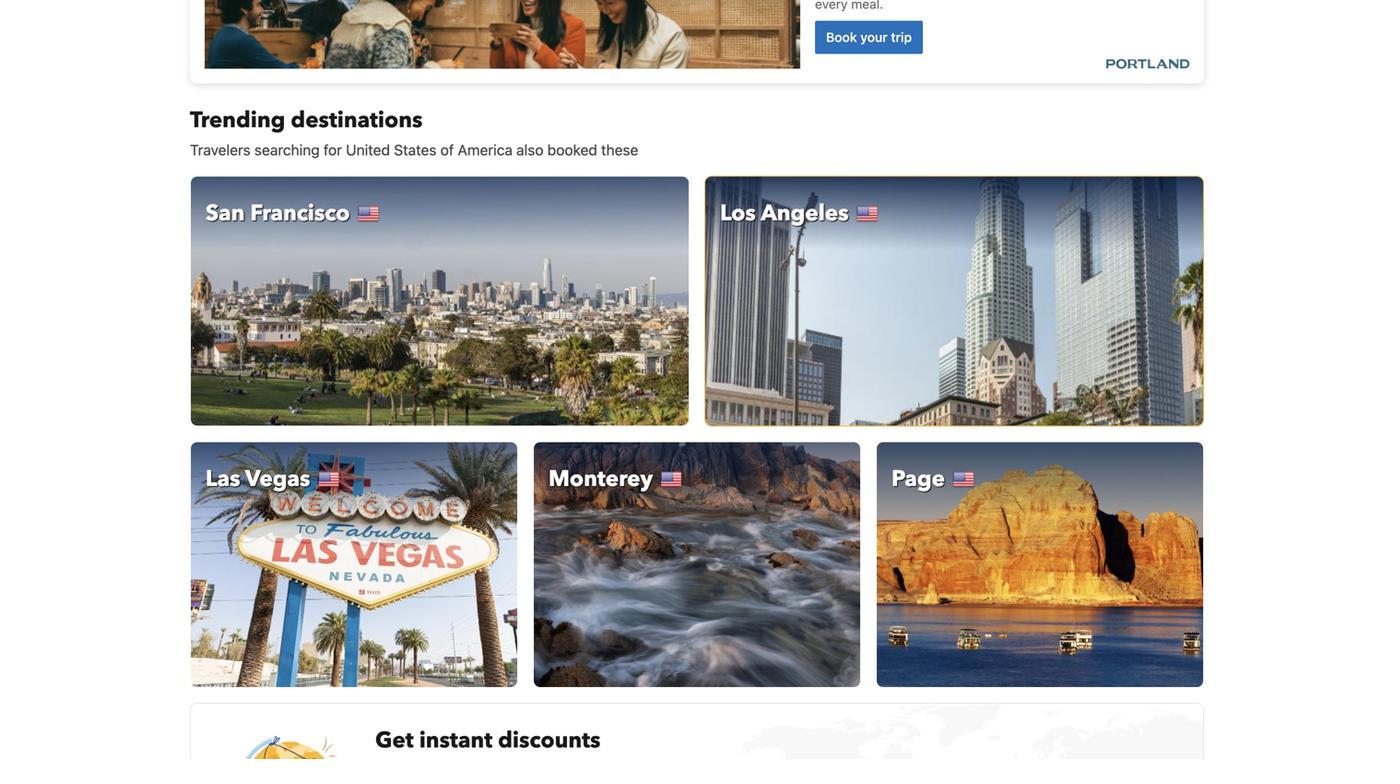 Task type: locate. For each thing, give the bounding box(es) containing it.
instant
[[419, 725, 493, 756]]

san francisco
[[206, 198, 350, 229]]

america
[[458, 141, 513, 159]]

discounts
[[498, 725, 601, 756]]

page
[[892, 464, 945, 494]]

advertisement region
[[190, 0, 1205, 83]]

trending
[[190, 105, 285, 136]]

los angeles
[[720, 198, 849, 229]]

searching
[[255, 141, 320, 159]]

los angeles link
[[705, 176, 1205, 427]]

san
[[206, 198, 245, 229]]

destinations
[[291, 105, 423, 136]]

states
[[394, 141, 437, 159]]

these
[[601, 141, 639, 159]]

united
[[346, 141, 390, 159]]

las
[[206, 464, 240, 494]]

las vegas link
[[190, 441, 518, 688]]

san francisco link
[[190, 176, 690, 427]]

booked
[[548, 141, 598, 159]]



Task type: describe. For each thing, give the bounding box(es) containing it.
vegas
[[245, 464, 310, 494]]

page link
[[876, 441, 1205, 688]]

get instant discounts
[[375, 725, 601, 756]]

also
[[517, 141, 544, 159]]

for
[[324, 141, 342, 159]]

monterey link
[[533, 441, 861, 688]]

angeles
[[761, 198, 849, 229]]

monterey
[[549, 464, 653, 494]]

of
[[441, 141, 454, 159]]

trending destinations travelers searching for united states of america also booked these
[[190, 105, 639, 159]]

las vegas
[[206, 464, 310, 494]]

los
[[720, 198, 756, 229]]

francisco
[[250, 198, 350, 229]]

get
[[375, 725, 414, 756]]

travelers
[[190, 141, 251, 159]]



Task type: vqa. For each thing, say whether or not it's contained in the screenshot.
Take your longest vacation yet image
no



